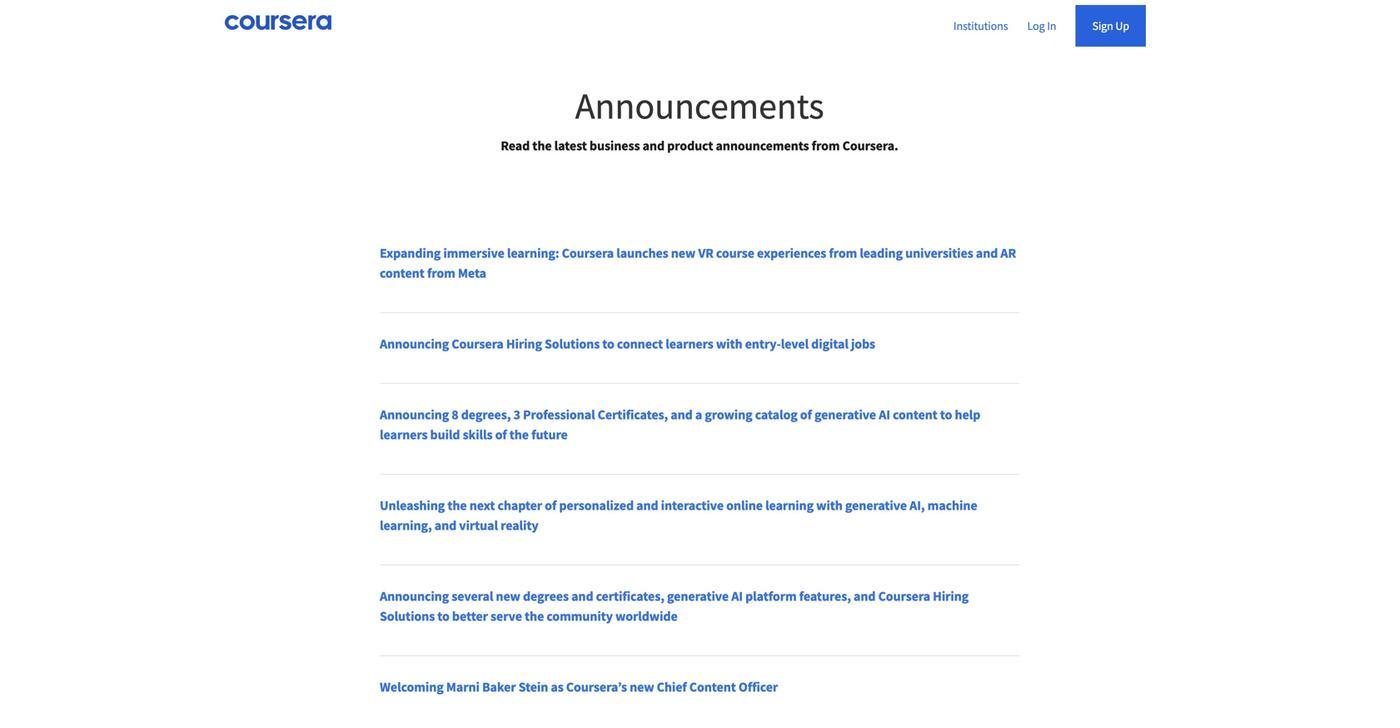 Task type: vqa. For each thing, say whether or not it's contained in the screenshot.
product
yes



Task type: describe. For each thing, give the bounding box(es) containing it.
announcements
[[575, 82, 824, 129]]

immersive
[[444, 245, 505, 262]]

of inside unleashing the next chapter of personalized and interactive online learning with generative ai, machine learning, and virtual reality
[[545, 497, 557, 514]]

chapter
[[498, 497, 543, 514]]

community
[[547, 608, 613, 625]]

expanding immersive learning: coursera launches new vr course experiences from leading universities and ar content from meta
[[380, 245, 1017, 282]]

0 vertical spatial from
[[812, 137, 840, 154]]

in
[[1048, 18, 1057, 33]]

content
[[690, 679, 736, 696]]

and inside the expanding immersive learning: coursera launches new vr course experiences from leading universities and ar content from meta
[[977, 245, 999, 262]]

business
[[590, 137, 640, 154]]

ar
[[1001, 245, 1017, 262]]

unleashing the next chapter of personalized and interactive online learning with generative ai, machine learning, and virtual reality link
[[380, 497, 978, 534]]

and left virtual
[[435, 517, 457, 534]]

with inside unleashing the next chapter of personalized and interactive online learning with generative ai, machine learning, and virtual reality
[[817, 497, 843, 514]]

up
[[1116, 18, 1130, 33]]

announcing for announcing coursera hiring solutions to connect learners with entry-level digital jobs
[[380, 336, 449, 352]]

chief
[[657, 679, 687, 696]]

learning
[[766, 497, 814, 514]]

announcing several new degrees and certificates, generative ai platform features, and coursera hiring solutions to better serve the community worldwide
[[380, 588, 969, 625]]

0 horizontal spatial of
[[495, 427, 507, 443]]

unleashing the next chapter of personalized and interactive online learning with generative ai, machine learning, and virtual reality
[[380, 497, 978, 534]]

8
[[452, 407, 459, 423]]

platform
[[746, 588, 797, 605]]

content inside announcing 8 degrees, 3 professional certificates, and a growing catalog of generative ai content to help learners build skills of the future
[[893, 407, 938, 423]]

universities
[[906, 245, 974, 262]]

stein
[[519, 679, 549, 696]]

level
[[781, 336, 809, 352]]

announcing 8 degrees, 3 professional certificates, and a growing catalog of generative ai content to help learners build skills of the future link
[[380, 407, 981, 443]]

growing
[[705, 407, 753, 423]]

0 vertical spatial learners
[[666, 336, 714, 352]]

to for features,
[[438, 608, 450, 625]]

and left interactive
[[637, 497, 659, 514]]

personalized
[[559, 497, 634, 514]]

sign
[[1093, 18, 1114, 33]]

1 vertical spatial from
[[829, 245, 858, 262]]

entry-
[[745, 336, 781, 352]]

announcing several new degrees and certificates, generative ai platform features, and coursera hiring solutions to better serve the community worldwide link
[[380, 588, 969, 625]]

3
[[514, 407, 521, 423]]

institutions link
[[954, 12, 1009, 40]]

baker
[[482, 679, 516, 696]]

online
[[727, 497, 763, 514]]

read the latest business and product announcements from coursera.
[[501, 137, 899, 154]]

the inside announcing 8 degrees, 3 professional certificates, and a growing catalog of generative ai content to help learners build skills of the future
[[510, 427, 529, 443]]

meta
[[458, 265, 487, 282]]

digital
[[812, 336, 849, 352]]

announcements
[[716, 137, 810, 154]]

announcing coursera hiring solutions to connect learners with entry-level digital jobs
[[380, 336, 876, 352]]

sign up link
[[1093, 12, 1130, 40]]

generative for of
[[815, 407, 877, 423]]

connect
[[617, 336, 663, 352]]

next
[[470, 497, 495, 514]]

serve
[[491, 608, 522, 625]]

product
[[668, 137, 714, 154]]

certificates,
[[598, 407, 668, 423]]

log in
[[1028, 18, 1057, 33]]

degrees,
[[461, 407, 511, 423]]

build
[[430, 427, 460, 443]]

log in link
[[1028, 12, 1057, 40]]

learning,
[[380, 517, 432, 534]]

launches
[[617, 245, 669, 262]]

coursera's
[[566, 679, 627, 696]]

features,
[[800, 588, 852, 605]]

sign up
[[1093, 18, 1130, 33]]



Task type: locate. For each thing, give the bounding box(es) containing it.
1 horizontal spatial hiring
[[933, 588, 969, 605]]

1 vertical spatial hiring
[[933, 588, 969, 605]]

1 horizontal spatial content
[[893, 407, 938, 423]]

welcoming
[[380, 679, 444, 696]]

of right skills
[[495, 427, 507, 443]]

ai
[[879, 407, 891, 423], [732, 588, 743, 605]]

3 announcing from the top
[[380, 588, 449, 605]]

1 horizontal spatial solutions
[[545, 336, 600, 352]]

to left the help
[[941, 407, 953, 423]]

1 vertical spatial ai
[[732, 588, 743, 605]]

and left a on the bottom of the page
[[671, 407, 693, 423]]

solutions left better on the left of page
[[380, 608, 435, 625]]

ai left platform on the bottom right of page
[[732, 588, 743, 605]]

new
[[671, 245, 696, 262], [496, 588, 521, 605], [630, 679, 655, 696]]

1 vertical spatial content
[[893, 407, 938, 423]]

to inside announcing several new degrees and certificates, generative ai platform features, and coursera hiring solutions to better serve the community worldwide
[[438, 608, 450, 625]]

new left chief
[[630, 679, 655, 696]]

log
[[1028, 18, 1045, 33]]

and inside announcing 8 degrees, 3 professional certificates, and a growing catalog of generative ai content to help learners build skills of the future
[[671, 407, 693, 423]]

from left leading
[[829, 245, 858, 262]]

and left the 'ar'
[[977, 245, 999, 262]]

the down 3
[[510, 427, 529, 443]]

0 vertical spatial of
[[801, 407, 812, 423]]

generative
[[815, 407, 877, 423], [846, 497, 908, 514], [667, 588, 729, 605]]

announcing coursera hiring solutions to connect learners with entry-level digital jobs link
[[380, 336, 876, 352]]

to left better on the left of page
[[438, 608, 450, 625]]

learning:
[[507, 245, 560, 262]]

0 horizontal spatial content
[[380, 265, 425, 282]]

1 vertical spatial generative
[[846, 497, 908, 514]]

0 vertical spatial generative
[[815, 407, 877, 423]]

of right the catalog
[[801, 407, 812, 423]]

skills
[[463, 427, 493, 443]]

coursera inside announcing several new degrees and certificates, generative ai platform features, and coursera hiring solutions to better serve the community worldwide
[[879, 588, 931, 605]]

and
[[643, 137, 665, 154], [977, 245, 999, 262], [671, 407, 693, 423], [637, 497, 659, 514], [435, 517, 457, 534], [572, 588, 594, 605], [854, 588, 876, 605]]

ai,
[[910, 497, 926, 514]]

announcing for announcing several new degrees and certificates, generative ai platform features, and coursera hiring solutions to better serve the community worldwide
[[380, 588, 449, 605]]

announcing 8 degrees, 3 professional certificates, and a growing catalog of generative ai content to help learners build skills of the future
[[380, 407, 981, 443]]

1 vertical spatial new
[[496, 588, 521, 605]]

reality
[[501, 517, 539, 534]]

officer
[[739, 679, 778, 696]]

the left next
[[448, 497, 467, 514]]

solutions
[[545, 336, 600, 352], [380, 608, 435, 625]]

coursera image
[[225, 15, 332, 30]]

ai left the help
[[879, 407, 891, 423]]

0 vertical spatial content
[[380, 265, 425, 282]]

2 vertical spatial from
[[427, 265, 456, 282]]

a
[[696, 407, 703, 423]]

virtual
[[459, 517, 498, 534]]

0 vertical spatial new
[[671, 245, 696, 262]]

2 announcing from the top
[[380, 407, 449, 423]]

from left "coursera."
[[812, 137, 840, 154]]

learners inside announcing 8 degrees, 3 professional certificates, and a growing catalog of generative ai content to help learners build skills of the future
[[380, 427, 428, 443]]

1 horizontal spatial with
[[817, 497, 843, 514]]

better
[[452, 608, 488, 625]]

hiring inside announcing several new degrees and certificates, generative ai platform features, and coursera hiring solutions to better serve the community worldwide
[[933, 588, 969, 605]]

announcing
[[380, 336, 449, 352], [380, 407, 449, 423], [380, 588, 449, 605]]

generative inside unleashing the next chapter of personalized and interactive online learning with generative ai, machine learning, and virtual reality
[[846, 497, 908, 514]]

generative inside announcing 8 degrees, 3 professional certificates, and a growing catalog of generative ai content to help learners build skills of the future
[[815, 407, 877, 423]]

2 vertical spatial announcing
[[380, 588, 449, 605]]

certificates,
[[596, 588, 665, 605]]

0 horizontal spatial learners
[[380, 427, 428, 443]]

institutions
[[954, 18, 1009, 33]]

1 horizontal spatial new
[[630, 679, 655, 696]]

generative for with
[[846, 497, 908, 514]]

of
[[801, 407, 812, 423], [495, 427, 507, 443], [545, 497, 557, 514]]

1 announcing from the top
[[380, 336, 449, 352]]

welcoming marni baker stein as coursera's new chief content officer
[[380, 679, 778, 696]]

1 vertical spatial learners
[[380, 427, 428, 443]]

coursera.
[[843, 137, 899, 154]]

worldwide
[[616, 608, 678, 625]]

content
[[380, 265, 425, 282], [893, 407, 938, 423]]

1 horizontal spatial to
[[603, 336, 615, 352]]

1 horizontal spatial learners
[[666, 336, 714, 352]]

with left entry-
[[716, 336, 743, 352]]

learners right connect
[[666, 336, 714, 352]]

1 vertical spatial coursera
[[452, 336, 504, 352]]

1 horizontal spatial ai
[[879, 407, 891, 423]]

from left meta
[[427, 265, 456, 282]]

0 horizontal spatial with
[[716, 336, 743, 352]]

and up "community"
[[572, 588, 594, 605]]

ai inside announcing 8 degrees, 3 professional certificates, and a growing catalog of generative ai content to help learners build skills of the future
[[879, 407, 891, 423]]

new left vr
[[671, 245, 696, 262]]

with
[[716, 336, 743, 352], [817, 497, 843, 514]]

announcing inside announcing several new degrees and certificates, generative ai platform features, and coursera hiring solutions to better serve the community worldwide
[[380, 588, 449, 605]]

coursera left launches
[[562, 245, 614, 262]]

generative right the catalog
[[815, 407, 877, 423]]

new inside announcing several new degrees and certificates, generative ai platform features, and coursera hiring solutions to better serve the community worldwide
[[496, 588, 521, 605]]

jobs
[[852, 336, 876, 352]]

0 horizontal spatial to
[[438, 608, 450, 625]]

expanding
[[380, 245, 441, 262]]

and left product
[[643, 137, 665, 154]]

1 vertical spatial announcing
[[380, 407, 449, 423]]

new inside the expanding immersive learning: coursera launches new vr course experiences from leading universities and ar content from meta
[[671, 245, 696, 262]]

experiences
[[758, 245, 827, 262]]

2 vertical spatial new
[[630, 679, 655, 696]]

1 vertical spatial with
[[817, 497, 843, 514]]

professional
[[523, 407, 595, 423]]

degrees
[[523, 588, 569, 605]]

0 vertical spatial hiring
[[507, 336, 542, 352]]

2 vertical spatial generative
[[667, 588, 729, 605]]

vr
[[699, 245, 714, 262]]

coursera down meta
[[452, 336, 504, 352]]

2 horizontal spatial to
[[941, 407, 953, 423]]

hiring
[[507, 336, 542, 352], [933, 588, 969, 605]]

latest
[[555, 137, 587, 154]]

content left the help
[[893, 407, 938, 423]]

0 horizontal spatial ai
[[732, 588, 743, 605]]

1 vertical spatial to
[[941, 407, 953, 423]]

announcing inside announcing 8 degrees, 3 professional certificates, and a growing catalog of generative ai content to help learners build skills of the future
[[380, 407, 449, 423]]

2 horizontal spatial of
[[801, 407, 812, 423]]

of right chapter
[[545, 497, 557, 514]]

0 horizontal spatial hiring
[[507, 336, 542, 352]]

with right learning
[[817, 497, 843, 514]]

interactive
[[661, 497, 724, 514]]

generative inside announcing several new degrees and certificates, generative ai platform features, and coursera hiring solutions to better serve the community worldwide
[[667, 588, 729, 605]]

1 horizontal spatial of
[[545, 497, 557, 514]]

1 vertical spatial solutions
[[380, 608, 435, 625]]

future
[[532, 427, 568, 443]]

2 vertical spatial coursera
[[879, 588, 931, 605]]

to left connect
[[603, 336, 615, 352]]

learners
[[666, 336, 714, 352], [380, 427, 428, 443]]

0 vertical spatial solutions
[[545, 336, 600, 352]]

0 horizontal spatial new
[[496, 588, 521, 605]]

to
[[603, 336, 615, 352], [941, 407, 953, 423], [438, 608, 450, 625]]

generative up worldwide
[[667, 588, 729, 605]]

2 horizontal spatial new
[[671, 245, 696, 262]]

1 horizontal spatial coursera
[[562, 245, 614, 262]]

expanding immersive learning: coursera launches new vr course experiences from leading universities and ar content from meta link
[[380, 245, 1017, 282]]

machine
[[928, 497, 978, 514]]

leading
[[860, 245, 903, 262]]

welcoming marni baker stein as coursera's new chief content officer link
[[380, 679, 778, 696]]

help
[[955, 407, 981, 423]]

0 vertical spatial ai
[[879, 407, 891, 423]]

course
[[717, 245, 755, 262]]

solutions left connect
[[545, 336, 600, 352]]

content down expanding
[[380, 265, 425, 282]]

and right features,
[[854, 588, 876, 605]]

the down degrees
[[525, 608, 544, 625]]

the right 'read'
[[533, 137, 552, 154]]

several
[[452, 588, 494, 605]]

the inside unleashing the next chapter of personalized and interactive online learning with generative ai, machine learning, and virtual reality
[[448, 497, 467, 514]]

coursera
[[562, 245, 614, 262], [452, 336, 504, 352], [879, 588, 931, 605]]

coursera right features,
[[879, 588, 931, 605]]

new up serve at the bottom left
[[496, 588, 521, 605]]

learners left the build
[[380, 427, 428, 443]]

0 vertical spatial announcing
[[380, 336, 449, 352]]

2 horizontal spatial coursera
[[879, 588, 931, 605]]

0 vertical spatial with
[[716, 336, 743, 352]]

announcing for announcing 8 degrees, 3 professional certificates, and a growing catalog of generative ai content to help learners build skills of the future
[[380, 407, 449, 423]]

0 vertical spatial coursera
[[562, 245, 614, 262]]

unleashing
[[380, 497, 445, 514]]

ai inside announcing several new degrees and certificates, generative ai platform features, and coursera hiring solutions to better serve the community worldwide
[[732, 588, 743, 605]]

as
[[551, 679, 564, 696]]

read
[[501, 137, 530, 154]]

0 vertical spatial to
[[603, 336, 615, 352]]

marni
[[446, 679, 480, 696]]

solutions inside announcing several new degrees and certificates, generative ai platform features, and coursera hiring solutions to better serve the community worldwide
[[380, 608, 435, 625]]

1 vertical spatial of
[[495, 427, 507, 443]]

catalog
[[756, 407, 798, 423]]

to inside announcing 8 degrees, 3 professional certificates, and a growing catalog of generative ai content to help learners build skills of the future
[[941, 407, 953, 423]]

0 horizontal spatial coursera
[[452, 336, 504, 352]]

the
[[533, 137, 552, 154], [510, 427, 529, 443], [448, 497, 467, 514], [525, 608, 544, 625]]

2 vertical spatial of
[[545, 497, 557, 514]]

generative left ai,
[[846, 497, 908, 514]]

2 vertical spatial to
[[438, 608, 450, 625]]

the inside announcing several new degrees and certificates, generative ai platform features, and coursera hiring solutions to better serve the community worldwide
[[525, 608, 544, 625]]

content inside the expanding immersive learning: coursera launches new vr course experiences from leading universities and ar content from meta
[[380, 265, 425, 282]]

0 horizontal spatial solutions
[[380, 608, 435, 625]]

coursera inside the expanding immersive learning: coursera launches new vr course experiences from leading universities and ar content from meta
[[562, 245, 614, 262]]

to for catalog
[[941, 407, 953, 423]]

from
[[812, 137, 840, 154], [829, 245, 858, 262], [427, 265, 456, 282]]



